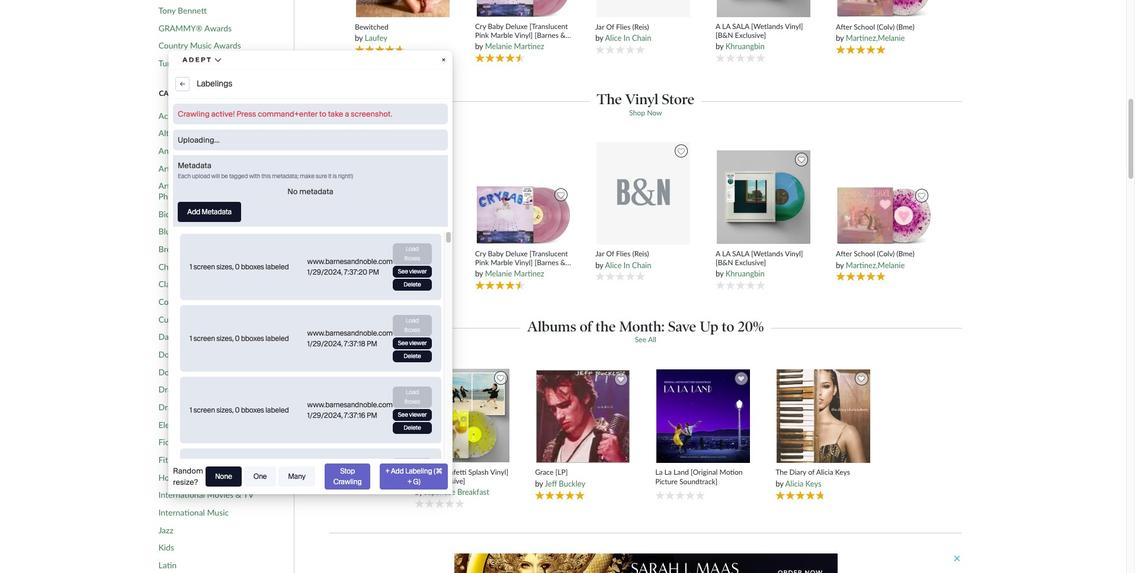 Task type: vqa. For each thing, say whether or not it's contained in the screenshot.
las within the Emma Y Las Otras Señoras Del Narco Por Anabel Hernández
no



Task type: describe. For each thing, give the bounding box(es) containing it.
alternative link
[[159, 128, 199, 139]]

fitness & instructional link
[[159, 455, 240, 465]]

now
[[647, 108, 662, 117]]

flies for alice in chain link related to 2nd cry baby deluxe [translucent pink marble vinyl] [barnes & noble exclusive] link from the top's jar of flies (reis) "link"
[[616, 250, 631, 259]]

& inside 'link'
[[214, 314, 220, 325]]

1 after school (colv) (bme) image from the top
[[837, 0, 932, 18]]

current affairs & politics link
[[159, 314, 248, 325]]

soundtrack]
[[680, 477, 718, 486]]

tony bennett
[[159, 5, 207, 15]]

broadway & vocal link
[[159, 244, 224, 254]]

after school (colv) (bme) link for martinez,melanie link corresponding to jar of flies (reis) "link" corresponding to 1st cry baby deluxe [translucent pink marble vinyl] [barnes & noble exclusive] link
[[836, 22, 932, 31]]

photography
[[159, 191, 205, 201]]

2 [translucent from the top
[[530, 249, 568, 258]]

melanie martinez link for 1st cry baby deluxe [translucent pink marble vinyl] [barnes & noble exclusive] link
[[485, 42, 544, 51]]

dance & dj
[[159, 332, 201, 342]]

of inside albums of the month: save up to 20% see all
[[580, 318, 592, 335]]

1 laufey from the top
[[365, 33, 387, 43]]

categories button
[[159, 89, 271, 98]]

alice for 1st cry baby deluxe [translucent pink marble vinyl] [barnes & noble exclusive] link
[[605, 33, 622, 43]]

all
[[648, 335, 657, 344]]

1 jar of flies (reis) image from the top
[[596, 0, 691, 18]]

biography link
[[159, 209, 195, 219]]

kids
[[159, 543, 174, 553]]

blues
[[159, 227, 178, 237]]

1 horizontal spatial alicia
[[816, 468, 834, 477]]

bewitched link for laufey link related to 2nd cry baby deluxe [translucent pink marble vinyl] [barnes & noble exclusive] link from the top
[[355, 250, 451, 259]]

sala for 1st cry baby deluxe [translucent pink marble vinyl] [barnes & noble exclusive] link
[[733, 22, 750, 31]]

noble for 1st cry baby deluxe [translucent pink marble vinyl] [barnes & noble exclusive] link
[[475, 40, 494, 49]]

save
[[668, 318, 697, 335]]

after for martinez,melanie link corresponding to jar of flies (reis) "link" corresponding to 1st cry baby deluxe [translucent pink marble vinyl] [barnes & noble exclusive] link
[[836, 22, 852, 31]]

by melanie martinez for 1st cry baby deluxe [translucent pink marble vinyl] [barnes & noble exclusive] link's melanie martinez 'link'
[[475, 42, 544, 51]]

martinez,melanie for 2nd cry baby deluxe [translucent pink marble vinyl] [barnes & noble exclusive] link from the top's jar of flies (reis) "link"'s martinez,melanie link
[[846, 261, 905, 270]]

tv
[[243, 490, 254, 500]]

fitness & instructional
[[159, 455, 240, 465]]

cry baby deluxe [translucent pink marble vinyl] [barnes & noble exclusive] for melanie martinez 'link' for 2nd cry baby deluxe [translucent pink marble vinyl] [barnes & noble exclusive] link from the top
[[475, 249, 568, 276]]

house
[[172, 163, 196, 173]]

categories
[[159, 89, 203, 98]]

a la sala [wetlands vinyl] [b&n exclusive] link for khruangbin link for 2nd cry baby deluxe [translucent pink marble vinyl] [barnes & noble exclusive] link from the top's jar of flies (reis) "link"
[[716, 249, 812, 267]]

children's music link
[[159, 262, 218, 272]]

advertisement element
[[329, 554, 962, 574]]

martinez,melanie for martinez,melanie link corresponding to jar of flies (reis) "link" corresponding to 1st cry baby deluxe [translucent pink marble vinyl] [barnes & noble exclusive] link
[[846, 33, 905, 43]]

2 jar of flies (reis) image from the top
[[596, 142, 691, 245]]

japanese
[[425, 488, 456, 497]]

albums
[[527, 318, 576, 335]]

of for 1st cry baby deluxe [translucent pink marble vinyl] [barnes & noble exclusive] link
[[606, 22, 614, 31]]

(reis) for alice in chain link related to 2nd cry baby deluxe [translucent pink marble vinyl] [barnes & noble exclusive] link from the top's jar of flies (reis) "link"
[[633, 250, 649, 259]]

2 jar from the top
[[596, 250, 604, 259]]

fiction link
[[159, 438, 184, 448]]

marble for melanie martinez 'link' for 2nd cry baby deluxe [translucent pink marble vinyl] [barnes & noble exclusive] link from the top
[[491, 258, 513, 267]]

classical link
[[159, 279, 189, 290]]

documentary link
[[159, 350, 208, 360]]

the diary of alicia keys by alicia keys
[[776, 468, 850, 489]]

art, architecture & photography
[[159, 181, 227, 201]]

electronic toys link
[[159, 420, 213, 430]]

1 vertical spatial keys
[[806, 479, 822, 489]]

drama - general link
[[159, 402, 219, 413]]

the
[[596, 318, 616, 335]]

children's
[[159, 262, 194, 272]]

see all link
[[635, 335, 657, 344]]

after school (colv) (bme) by martinez,melanie for 2nd cry baby deluxe [translucent pink marble vinyl] [barnes & noble exclusive] link from the top
[[836, 250, 915, 270]]

vocal
[[205, 244, 224, 254]]

baby for 2nd cry baby deluxe [translucent pink marble vinyl] [barnes & noble exclusive] link from the top
[[488, 249, 504, 258]]

drama - general
[[159, 402, 219, 412]]

2 cry baby deluxe [translucent pink marble vinyl] [barnes & noble exclusive] link from the top
[[475, 249, 572, 276]]

music for holiday
[[188, 473, 210, 483]]

2 bewitched image from the top
[[356, 151, 451, 245]]

1 la from the left
[[656, 468, 663, 477]]

country for 'country' link
[[159, 297, 188, 307]]

jubilee [confetti splash vinyl] [b&n exclusive] by japanese breakfast
[[415, 468, 509, 497]]

grammy® awards
[[159, 23, 232, 33]]

school for 2nd cry baby deluxe [translucent pink marble vinyl] [barnes & noble exclusive] link from the top's jar of flies (reis) "link"'s martinez,melanie link
[[854, 250, 875, 259]]

grace [lp] by jeff buckley
[[535, 468, 586, 489]]

jar of flies (reis) link for 2nd cry baby deluxe [translucent pink marble vinyl] [barnes & noble exclusive] link from the top
[[596, 250, 692, 259]]

jazz link
[[159, 525, 173, 536]]

0 vertical spatial awards
[[204, 23, 232, 33]]

art house
[[159, 163, 196, 173]]

animals
[[215, 367, 244, 377]]

deluxe for 1st cry baby deluxe [translucent pink marble vinyl] [barnes & noble exclusive] link
[[506, 22, 528, 31]]

khruangbin for 1st cry baby deluxe [translucent pink marble vinyl] [barnes & noble exclusive] link
[[726, 42, 765, 51]]

architecture
[[174, 181, 219, 191]]

baby for 1st cry baby deluxe [translucent pink marble vinyl] [barnes & noble exclusive] link
[[488, 22, 504, 31]]

dolls & stuffed animals
[[159, 367, 244, 377]]

melanie for 1st cry baby deluxe [translucent pink marble vinyl] [barnes & noble exclusive] link
[[485, 42, 512, 51]]

alice in chain link for jar of flies (reis) "link" corresponding to 1st cry baby deluxe [translucent pink marble vinyl] [barnes & noble exclusive] link
[[605, 33, 652, 43]]

after school (colv) (bme) link for 2nd cry baby deluxe [translucent pink marble vinyl] [barnes & noble exclusive] link from the top's jar of flies (reis) "link"'s martinez,melanie link
[[836, 250, 932, 259]]

to
[[722, 318, 735, 335]]

splash
[[468, 468, 489, 477]]

martinez for 2nd cry baby deluxe [translucent pink marble vinyl] [barnes & noble exclusive] link from the top
[[514, 269, 544, 279]]

art,
[[159, 181, 172, 191]]

[b&n for khruangbin link for 2nd cry baby deluxe [translucent pink marble vinyl] [barnes & noble exclusive] link from the top's jar of flies (reis) "link"
[[716, 258, 733, 267]]

chain for alice in chain link related to 2nd cry baby deluxe [translucent pink marble vinyl] [barnes & noble exclusive] link from the top's jar of flies (reis) "link"
[[632, 261, 652, 270]]

japanese breakfast link
[[425, 488, 489, 497]]

dj
[[192, 332, 201, 342]]

[wetlands for 2nd cry baby deluxe [translucent pink marble vinyl] [barnes & noble exclusive] link from the top
[[751, 249, 784, 258]]

2 la from the left
[[665, 468, 672, 477]]

drama for drama link
[[159, 385, 183, 395]]

la la land [original motion picture soundtrack]
[[656, 468, 743, 486]]

motion
[[720, 468, 743, 477]]

broadway & vocal
[[159, 244, 224, 254]]

20%
[[738, 318, 764, 335]]

shop now link
[[629, 108, 662, 117]]

the diary of alicia keys image
[[777, 369, 871, 464]]

turntables link
[[159, 58, 196, 68]]

of inside the diary of alicia keys by alicia keys
[[808, 468, 815, 477]]

current affairs & politics
[[159, 314, 248, 325]]

1 bewitched image from the top
[[356, 0, 451, 18]]

blues & folk link
[[159, 227, 204, 237]]

music for country
[[190, 40, 212, 51]]

1 cry baby deluxe [translucent pink marble vinyl] [barnes & noble exclusive] link from the top
[[475, 22, 572, 49]]

fiction
[[159, 438, 184, 448]]

grace [lp] image
[[536, 370, 631, 464]]

bewitched link for 1st cry baby deluxe [translucent pink marble vinyl] [barnes & noble exclusive] link laufey link
[[355, 22, 451, 31]]

children's music
[[159, 262, 218, 272]]

international music
[[159, 508, 229, 518]]

holiday music link
[[159, 473, 210, 483]]

after school (colv) (bme) by martinez,melanie for 1st cry baby deluxe [translucent pink marble vinyl] [barnes & noble exclusive] link
[[836, 22, 915, 43]]

2 cry baby deluxe [translucent pink marble vinyl] [barnes & noble exclusive] image from the top
[[476, 185, 571, 245]]

action/adventure
[[159, 111, 224, 121]]

dance & dj link
[[159, 332, 201, 342]]

grammy®
[[159, 23, 203, 33]]

holiday music
[[159, 473, 210, 483]]

la for 2nd cry baby deluxe [translucent pink marble vinyl] [barnes & noble exclusive] link from the top
[[722, 249, 731, 258]]

by inside the diary of alicia keys by alicia keys
[[776, 479, 784, 489]]

cry baby deluxe [translucent pink marble vinyl] [barnes & noble exclusive] for 1st cry baby deluxe [translucent pink marble vinyl] [barnes & noble exclusive] link's melanie martinez 'link'
[[475, 22, 568, 49]]

(reis) for alice in chain link related to jar of flies (reis) "link" corresponding to 1st cry baby deluxe [translucent pink marble vinyl] [barnes & noble exclusive] link
[[633, 22, 649, 31]]

(bme) for 2nd cry baby deluxe [translucent pink marble vinyl] [barnes & noble exclusive] link from the top's jar of flies (reis) "link"'s martinez,melanie link
[[897, 250, 915, 259]]

the for vinyl
[[597, 91, 622, 108]]

affairs
[[188, 314, 212, 325]]

broadway
[[159, 244, 195, 254]]

after for 2nd cry baby deluxe [translucent pink marble vinyl] [barnes & noble exclusive] link from the top's jar of flies (reis) "link"'s martinez,melanie link
[[836, 250, 852, 259]]

[barnes for 2nd cry baby deluxe [translucent pink marble vinyl] [barnes & noble exclusive] link from the top
[[535, 258, 559, 267]]

a la sala [wetlands vinyl] [b&n exclusive] by khruangbin for 2nd cry baby deluxe [translucent pink marble vinyl] [barnes & noble exclusive] link from the top
[[716, 249, 803, 279]]

a la sala [wetlands vinyl] [b&n exclusive] link for khruangbin link associated with jar of flies (reis) "link" corresponding to 1st cry baby deluxe [translucent pink marble vinyl] [barnes & noble exclusive] link
[[716, 22, 812, 40]]

laufey link for 2nd cry baby deluxe [translucent pink marble vinyl] [barnes & noble exclusive] link from the top
[[365, 261, 387, 270]]

international movies & tv link
[[159, 490, 254, 501]]

grace
[[535, 468, 554, 477]]

art, architecture & photography link
[[159, 181, 257, 202]]

khruangbin for 2nd cry baby deluxe [translucent pink marble vinyl] [barnes & noble exclusive] link from the top
[[726, 269, 765, 279]]

jubilee [confetti splash vinyl] [b&n exclusive] link
[[415, 468, 511, 486]]

latin link
[[159, 561, 177, 571]]

current
[[159, 314, 186, 325]]

[b&n inside the jubilee [confetti splash vinyl] [b&n exclusive] by japanese breakfast
[[415, 477, 432, 486]]

blues & folk
[[159, 227, 204, 237]]



Task type: locate. For each thing, give the bounding box(es) containing it.
1 vertical spatial martinez,melanie link
[[846, 261, 905, 270]]

2 (reis) from the top
[[633, 250, 649, 259]]

marble
[[491, 31, 513, 40], [491, 258, 513, 267]]

0 vertical spatial school
[[854, 22, 875, 31]]

by melanie martinez for melanie martinez 'link' for 2nd cry baby deluxe [translucent pink marble vinyl] [barnes & noble exclusive] link from the top
[[475, 269, 544, 279]]

drama for drama - general
[[159, 402, 183, 412]]

music down vocal
[[196, 262, 218, 272]]

store
[[662, 91, 695, 108]]

country up turntables
[[159, 40, 188, 51]]

jar of flies (reis) by alice in chain for 1st cry baby deluxe [translucent pink marble vinyl] [barnes & noble exclusive] link
[[596, 22, 652, 43]]

1 vertical spatial a la sala [wetlands vinyl] [b&n exclusive] by khruangbin
[[716, 249, 803, 279]]

1 vertical spatial laufey
[[365, 261, 387, 270]]

latin
[[159, 561, 177, 571]]

0 vertical spatial after school (colv) (bme) by martinez,melanie
[[836, 22, 915, 43]]

2 a la sala [wetlands vinyl] [b&n exclusive] image from the top
[[717, 150, 811, 245]]

melanie for 2nd cry baby deluxe [translucent pink marble vinyl] [barnes & noble exclusive] link from the top
[[485, 269, 512, 279]]

a la sala [wetlands vinyl] [b&n exclusive] link
[[716, 22, 812, 40], [716, 249, 812, 267]]

0 vertical spatial la
[[722, 22, 731, 31]]

electronic toys
[[159, 420, 213, 430]]

the inside the vinyl store shop now
[[597, 91, 622, 108]]

a la sala [wetlands vinyl] [b&n exclusive] by khruangbin for 1st cry baby deluxe [translucent pink marble vinyl] [barnes & noble exclusive] link
[[716, 22, 803, 51]]

0 vertical spatial [translucent
[[530, 22, 568, 31]]

2 in from the top
[[624, 261, 630, 270]]

1 vertical spatial cry
[[475, 249, 486, 258]]

1 vertical spatial flies
[[616, 250, 631, 259]]

2 a la sala [wetlands vinyl] [b&n exclusive] link from the top
[[716, 249, 812, 267]]

2 khruangbin from the top
[[726, 269, 765, 279]]

drama down dolls
[[159, 385, 183, 395]]

(colv) for martinez,melanie link corresponding to jar of flies (reis) "link" corresponding to 1st cry baby deluxe [translucent pink marble vinyl] [barnes & noble exclusive] link
[[877, 22, 895, 31]]

dance
[[159, 332, 182, 342]]

1 melanie martinez link from the top
[[485, 42, 544, 51]]

1 [barnes from the top
[[535, 31, 559, 40]]

after school (colv) (bme) by martinez,melanie
[[836, 22, 915, 43], [836, 250, 915, 270]]

1 khruangbin link from the top
[[726, 42, 765, 51]]

1 jar of flies (reis) link from the top
[[596, 22, 692, 31]]

0 vertical spatial cry
[[475, 22, 486, 31]]

1 vertical spatial melanie martinez link
[[485, 269, 544, 279]]

international up jazz
[[159, 508, 205, 518]]

1 vertical spatial cry baby deluxe [translucent pink marble vinyl] [barnes & noble exclusive] link
[[475, 249, 572, 276]]

month:
[[619, 318, 665, 335]]

1 bewitched from the top
[[355, 22, 389, 31]]

1 a la sala [wetlands vinyl] [b&n exclusive] by khruangbin from the top
[[716, 22, 803, 51]]

the for diary
[[776, 468, 788, 477]]

movies
[[207, 490, 234, 500]]

music for children's
[[196, 262, 218, 272]]

2 laufey link from the top
[[365, 261, 387, 270]]

khruangbin link for 2nd cry baby deluxe [translucent pink marble vinyl] [barnes & noble exclusive] link from the top's jar of flies (reis) "link"
[[726, 269, 765, 279]]

0 vertical spatial of
[[580, 318, 592, 335]]

2 international from the top
[[159, 508, 205, 518]]

bewitched image
[[356, 0, 451, 18], [356, 151, 451, 245]]

1 deluxe from the top
[[506, 22, 528, 31]]

vinyl]
[[785, 22, 803, 31], [515, 31, 533, 40], [785, 249, 803, 258], [515, 258, 533, 267], [490, 468, 509, 477]]

1 a la sala [wetlands vinyl] [b&n exclusive] link from the top
[[716, 22, 812, 40]]

1 martinez,melanie from the top
[[846, 33, 905, 43]]

jar of flies (reis) link for 1st cry baby deluxe [translucent pink marble vinyl] [barnes & noble exclusive] link
[[596, 22, 692, 31]]

flies for alice in chain link related to jar of flies (reis) "link" corresponding to 1st cry baby deluxe [translucent pink marble vinyl] [barnes & noble exclusive] link
[[616, 22, 631, 31]]

2 (bme) from the top
[[897, 250, 915, 259]]

2 jar of flies (reis) link from the top
[[596, 250, 692, 259]]

documentary
[[159, 350, 208, 360]]

cry baby deluxe [translucent pink marble vinyl] [barnes & noble exclusive] image
[[476, 0, 571, 18], [476, 185, 571, 245]]

1 jar from the top
[[596, 22, 604, 31]]

after school (colv) (bme) image
[[837, 0, 932, 18], [837, 186, 932, 245]]

0 vertical spatial cry baby deluxe [translucent pink marble vinyl] [barnes & noble exclusive] image
[[476, 0, 571, 18]]

cry baby deluxe [translucent pink marble vinyl] [barnes & noble exclusive]
[[475, 22, 568, 49], [475, 249, 568, 276]]

1 vertical spatial [b&n
[[716, 258, 733, 267]]

(bme)
[[897, 22, 915, 31], [897, 250, 915, 259]]

0 vertical spatial marble
[[491, 31, 513, 40]]

1 vertical spatial (colv)
[[877, 250, 895, 259]]

1 vertical spatial by melanie martinez
[[475, 269, 544, 279]]

international for international music
[[159, 508, 205, 518]]

0 vertical spatial jar of flies (reis) link
[[596, 22, 692, 31]]

up
[[700, 318, 719, 335]]

albums of the month: save up to 20% see all
[[527, 318, 764, 344]]

the left the vinyl
[[597, 91, 622, 108]]

school for martinez,melanie link corresponding to jar of flies (reis) "link" corresponding to 1st cry baby deluxe [translucent pink marble vinyl] [barnes & noble exclusive] link
[[854, 22, 875, 31]]

toys
[[197, 420, 213, 430]]

0 vertical spatial bewitched link
[[355, 22, 451, 31]]

2 martinez,melanie from the top
[[846, 261, 905, 270]]

1 horizontal spatial keys
[[835, 468, 850, 477]]

la for 1st cry baby deluxe [translucent pink marble vinyl] [barnes & noble exclusive] link
[[722, 22, 731, 31]]

of left the
[[580, 318, 592, 335]]

music down the fitness & instructional link at left
[[188, 473, 210, 483]]

bewitched by laufey
[[355, 22, 389, 43], [355, 250, 389, 270]]

country music awards link
[[159, 40, 241, 51]]

1 in from the top
[[624, 33, 630, 43]]

vinyl] inside the jubilee [confetti splash vinyl] [b&n exclusive] by japanese breakfast
[[490, 468, 509, 477]]

[lp]
[[556, 468, 568, 477]]

2 bewitched by laufey from the top
[[355, 250, 389, 270]]

by inside the jubilee [confetti splash vinyl] [b&n exclusive] by japanese breakfast
[[415, 488, 423, 497]]

exclusive] inside the jubilee [confetti splash vinyl] [b&n exclusive] by japanese breakfast
[[434, 477, 465, 486]]

pink for melanie martinez 'link' for 2nd cry baby deluxe [translucent pink marble vinyl] [barnes & noble exclusive] link from the top
[[475, 258, 489, 267]]

music for international
[[207, 508, 229, 518]]

stuffed
[[187, 367, 213, 377]]

awards
[[204, 23, 232, 33], [214, 40, 241, 51]]

2 pink from the top
[[475, 258, 489, 267]]

1 (reis) from the top
[[633, 22, 649, 31]]

0 vertical spatial [b&n
[[716, 31, 733, 40]]

1 vertical spatial school
[[854, 250, 875, 259]]

1 vertical spatial after school (colv) (bme) link
[[836, 250, 932, 259]]

alicia
[[816, 468, 834, 477], [786, 479, 804, 489]]

by
[[355, 33, 363, 43], [596, 33, 604, 43], [836, 33, 844, 43], [475, 42, 483, 51], [716, 42, 724, 51], [355, 261, 363, 270], [596, 261, 604, 270], [836, 261, 844, 270], [475, 269, 483, 279], [716, 269, 724, 279], [535, 479, 543, 489], [776, 479, 784, 489], [415, 488, 423, 497]]

melanie martinez link for 2nd cry baby deluxe [translucent pink marble vinyl] [barnes & noble exclusive] link from the top
[[485, 269, 544, 279]]

[b&n for khruangbin link associated with jar of flies (reis) "link" corresponding to 1st cry baby deluxe [translucent pink marble vinyl] [barnes & noble exclusive] link
[[716, 31, 733, 40]]

the vinyl store shop now
[[597, 91, 695, 117]]

of
[[580, 318, 592, 335], [808, 468, 815, 477]]

1 vertical spatial melanie
[[485, 269, 512, 279]]

1 bewitched link from the top
[[355, 22, 451, 31]]

1 vertical spatial a la sala [wetlands vinyl] [b&n exclusive] link
[[716, 249, 812, 267]]

1 jar of flies (reis) by alice in chain from the top
[[596, 22, 652, 43]]

0 vertical spatial [barnes
[[535, 31, 559, 40]]

1 martinez,melanie link from the top
[[846, 33, 905, 43]]

0 horizontal spatial the
[[597, 91, 622, 108]]

2 [barnes from the top
[[535, 258, 559, 267]]

1 vertical spatial pink
[[475, 258, 489, 267]]

0 vertical spatial martinez
[[514, 42, 544, 51]]

2 la from the top
[[722, 249, 731, 258]]

martinez for 1st cry baby deluxe [translucent pink marble vinyl] [barnes & noble exclusive] link
[[514, 42, 544, 51]]

0 vertical spatial bewitched by laufey
[[355, 22, 389, 43]]

of right diary
[[808, 468, 815, 477]]

alice in chain link for 2nd cry baby deluxe [translucent pink marble vinyl] [barnes & noble exclusive] link from the top's jar of flies (reis) "link"
[[605, 261, 652, 270]]

jar of flies (reis) by alice in chain
[[596, 22, 652, 43], [596, 250, 652, 270]]

0 vertical spatial after school (colv) (bme) link
[[836, 22, 932, 31]]

1 cry from the top
[[475, 22, 486, 31]]

1 vertical spatial noble
[[475, 267, 494, 276]]

0 vertical spatial the
[[597, 91, 622, 108]]

0 vertical spatial after school (colv) (bme) image
[[837, 0, 932, 18]]

0 vertical spatial melanie martinez link
[[485, 42, 544, 51]]

(bme) for martinez,melanie link corresponding to jar of flies (reis) "link" corresponding to 1st cry baby deluxe [translucent pink marble vinyl] [barnes & noble exclusive] link
[[897, 22, 915, 31]]

1 vertical spatial bewitched
[[355, 250, 389, 259]]

0 vertical spatial martinez,melanie
[[846, 33, 905, 43]]

1 vertical spatial awards
[[214, 40, 241, 51]]

0 vertical spatial a la sala [wetlands vinyl] [b&n exclusive] by khruangbin
[[716, 22, 803, 51]]

1 vertical spatial the
[[776, 468, 788, 477]]

1 vertical spatial (bme)
[[897, 250, 915, 259]]

music down grammy® awards link
[[190, 40, 212, 51]]

country music awards
[[159, 40, 241, 51]]

international down "holiday music" link
[[159, 490, 205, 500]]

2 alice in chain link from the top
[[605, 261, 652, 270]]

1 drama from the top
[[159, 385, 183, 395]]

electronic
[[159, 420, 195, 430]]

2 vertical spatial [b&n
[[415, 477, 432, 486]]

0 vertical spatial cry baby deluxe [translucent pink marble vinyl] [barnes & noble exclusive]
[[475, 22, 568, 49]]

alicia down diary
[[786, 479, 804, 489]]

sala for 2nd cry baby deluxe [translucent pink marble vinyl] [barnes & noble exclusive] link from the top
[[733, 249, 750, 258]]

1 vertical spatial alice in chain link
[[605, 261, 652, 270]]

after school (colv) (bme) link
[[836, 22, 932, 31], [836, 250, 932, 259]]

0 vertical spatial drama
[[159, 385, 183, 395]]

0 vertical spatial a la sala [wetlands vinyl] [b&n exclusive] link
[[716, 22, 812, 40]]

1 (colv) from the top
[[877, 22, 895, 31]]

keys right diary
[[835, 468, 850, 477]]

khruangbin
[[726, 42, 765, 51], [726, 269, 765, 279]]

[barnes for 1st cry baby deluxe [translucent pink marble vinyl] [barnes & noble exclusive] link
[[535, 31, 559, 40]]

2 of from the top
[[606, 250, 614, 259]]

alternative
[[159, 128, 199, 138]]

1 vertical spatial bewitched link
[[355, 250, 451, 259]]

0 vertical spatial international
[[159, 490, 205, 500]]

general
[[190, 402, 219, 412]]

1 by melanie martinez from the top
[[475, 42, 544, 51]]

1 after school (colv) (bme) by martinez,melanie from the top
[[836, 22, 915, 43]]

0 vertical spatial baby
[[488, 22, 504, 31]]

laufey link
[[365, 33, 387, 43], [365, 261, 387, 270]]

0 vertical spatial laufey link
[[365, 33, 387, 43]]

laufey link for 1st cry baby deluxe [translucent pink marble vinyl] [barnes & noble exclusive] link
[[365, 33, 387, 43]]

bewitched link
[[355, 22, 451, 31], [355, 250, 451, 259]]

[original
[[691, 468, 718, 477]]

0 vertical spatial bewitched image
[[356, 0, 451, 18]]

the inside the diary of alicia keys by alicia keys
[[776, 468, 788, 477]]

la
[[722, 22, 731, 31], [722, 249, 731, 258]]

jubilee [confetti splash vinyl] [b&n exclusive] image
[[416, 369, 510, 464]]

0 vertical spatial by melanie martinez
[[475, 42, 544, 51]]

2 alice from the top
[[605, 261, 622, 270]]

2 a from the top
[[716, 249, 720, 258]]

2 martinez,melanie link from the top
[[846, 261, 905, 270]]

jubilee
[[415, 468, 437, 477]]

awards down grammy® awards link
[[214, 40, 241, 51]]

1 la from the top
[[722, 22, 731, 31]]

1 vertical spatial martinez,melanie
[[846, 261, 905, 270]]

1 sala from the top
[[733, 22, 750, 31]]

1 horizontal spatial the
[[776, 468, 788, 477]]

2 after school (colv) (bme) by martinez,melanie from the top
[[836, 250, 915, 270]]

1 vertical spatial bewitched by laufey
[[355, 250, 389, 270]]

[confetti
[[439, 468, 467, 477]]

jar of flies (reis) by alice in chain for 2nd cry baby deluxe [translucent pink marble vinyl] [barnes & noble exclusive] link from the top
[[596, 250, 652, 270]]

1 vertical spatial country
[[159, 297, 188, 307]]

deluxe for 2nd cry baby deluxe [translucent pink marble vinyl] [barnes & noble exclusive] link from the top
[[506, 249, 528, 258]]

alice in chain link
[[605, 33, 652, 43], [605, 261, 652, 270]]

music down movies
[[207, 508, 229, 518]]

2 after school (colv) (bme) link from the top
[[836, 250, 932, 259]]

2 bewitched from the top
[[355, 250, 389, 259]]

khruangbin link
[[726, 42, 765, 51], [726, 269, 765, 279]]

0 vertical spatial in
[[624, 33, 630, 43]]

tony
[[159, 5, 176, 15]]

0 horizontal spatial alicia
[[786, 479, 804, 489]]

alice for 2nd cry baby deluxe [translucent pink marble vinyl] [barnes & noble exclusive] link from the top
[[605, 261, 622, 270]]

1 cry baby deluxe [translucent pink marble vinyl] [barnes & noble exclusive] from the top
[[475, 22, 568, 49]]

bewitched for 1st cry baby deluxe [translucent pink marble vinyl] [barnes & noble exclusive] link
[[355, 22, 389, 31]]

2 laufey from the top
[[365, 261, 387, 270]]

1 vertical spatial a la sala [wetlands vinyl] [b&n exclusive] image
[[717, 150, 811, 245]]

1 vertical spatial drama
[[159, 402, 183, 412]]

drama left the -
[[159, 402, 183, 412]]

1 vertical spatial chain
[[632, 261, 652, 270]]

2 [wetlands from the top
[[751, 249, 784, 258]]

action/adventure link
[[159, 111, 224, 121]]

0 vertical spatial a la sala [wetlands vinyl] [b&n exclusive] image
[[717, 0, 811, 18]]

0 vertical spatial alice
[[605, 33, 622, 43]]

0 vertical spatial keys
[[835, 468, 850, 477]]

alicia keys link
[[786, 479, 822, 489]]

a la sala [wetlands vinyl] [b&n exclusive] image
[[717, 0, 811, 18], [717, 150, 811, 245]]

0 vertical spatial bewitched
[[355, 22, 389, 31]]

a la sala [wetlands vinyl] [b&n exclusive] by khruangbin
[[716, 22, 803, 51], [716, 249, 803, 279]]

1 of from the top
[[606, 22, 614, 31]]

country down classical link
[[159, 297, 188, 307]]

0 vertical spatial chain
[[632, 33, 652, 43]]

2 martinez from the top
[[514, 269, 544, 279]]

2 melanie martinez link from the top
[[485, 269, 544, 279]]

0 horizontal spatial keys
[[806, 479, 822, 489]]

country link
[[159, 297, 188, 307]]

1 vertical spatial jar
[[596, 250, 604, 259]]

1 after from the top
[[836, 22, 852, 31]]

2 (colv) from the top
[[877, 250, 895, 259]]

1 vertical spatial jar of flies (reis) image
[[596, 142, 691, 245]]

2 school from the top
[[854, 250, 875, 259]]

noble for 2nd cry baby deluxe [translucent pink marble vinyl] [barnes & noble exclusive] link from the top
[[475, 267, 494, 276]]

grace [lp] link
[[535, 468, 632, 477]]

1 baby from the top
[[488, 22, 504, 31]]

shop
[[629, 108, 645, 117]]

2 a la sala [wetlands vinyl] [b&n exclusive] by khruangbin from the top
[[716, 249, 803, 279]]

0 vertical spatial jar of flies (reis) image
[[596, 0, 691, 18]]

1 martinez from the top
[[514, 42, 544, 51]]

bewitched
[[355, 22, 389, 31], [355, 250, 389, 259]]

1 pink from the top
[[475, 31, 489, 40]]

bewitched by laufey for laufey link related to 2nd cry baby deluxe [translucent pink marble vinyl] [barnes & noble exclusive] link from the top
[[355, 250, 389, 270]]

0 vertical spatial [wetlands
[[751, 22, 784, 31]]

1 [wetlands from the top
[[751, 22, 784, 31]]

&
[[561, 31, 566, 40], [221, 181, 227, 191], [180, 227, 186, 237], [197, 244, 203, 254], [561, 258, 566, 267], [214, 314, 220, 325], [184, 332, 190, 342], [179, 367, 185, 377], [186, 455, 192, 465], [236, 490, 242, 500]]

0 vertical spatial jar
[[596, 22, 604, 31]]

biography
[[159, 209, 195, 219]]

1 vertical spatial cry baby deluxe [translucent pink marble vinyl] [barnes & noble exclusive] image
[[476, 185, 571, 245]]

1 school from the top
[[854, 22, 875, 31]]

1 vertical spatial a
[[716, 249, 720, 258]]

1 vertical spatial after
[[836, 250, 852, 259]]

2 by melanie martinez from the top
[[475, 269, 544, 279]]

1 bewitched by laufey from the top
[[355, 22, 389, 43]]

marble for 1st cry baby deluxe [translucent pink marble vinyl] [barnes & noble exclusive] link's melanie martinez 'link'
[[491, 31, 513, 40]]

1 alice from the top
[[605, 33, 622, 43]]

animation
[[159, 146, 196, 156]]

by melanie martinez
[[475, 42, 544, 51], [475, 269, 544, 279]]

instructional
[[194, 455, 240, 465]]

drama link
[[159, 385, 183, 395]]

sala
[[733, 22, 750, 31], [733, 249, 750, 258]]

country for country music awards
[[159, 40, 188, 51]]

1 vertical spatial [translucent
[[530, 249, 568, 258]]

[wetlands for 1st cry baby deluxe [translucent pink marble vinyl] [barnes & noble exclusive] link
[[751, 22, 784, 31]]

classical
[[159, 279, 189, 289]]

1 chain from the top
[[632, 33, 652, 43]]

bewitched by laufey for 1st cry baby deluxe [translucent pink marble vinyl] [barnes & noble exclusive] link laufey link
[[355, 22, 389, 43]]

1 alice in chain link from the top
[[605, 33, 652, 43]]

2 baby from the top
[[488, 249, 504, 258]]

1 noble from the top
[[475, 40, 494, 49]]

the left diary
[[776, 468, 788, 477]]

1 vertical spatial [barnes
[[535, 258, 559, 267]]

2 noble from the top
[[475, 267, 494, 276]]

0 vertical spatial cry baby deluxe [translucent pink marble vinyl] [barnes & noble exclusive] link
[[475, 22, 572, 49]]

2 marble from the top
[[491, 258, 513, 267]]

bewitched for 2nd cry baby deluxe [translucent pink marble vinyl] [barnes & noble exclusive] link from the top
[[355, 250, 389, 259]]

jazz
[[159, 525, 173, 536]]

alicia up alicia keys link
[[816, 468, 834, 477]]

[wetlands
[[751, 22, 784, 31], [751, 249, 784, 258]]

2 bewitched link from the top
[[355, 250, 451, 259]]

1 vertical spatial of
[[606, 250, 614, 259]]

2 cry baby deluxe [translucent pink marble vinyl] [barnes & noble exclusive] from the top
[[475, 249, 568, 276]]

2 drama from the top
[[159, 402, 183, 412]]

-
[[185, 402, 188, 412]]

2 deluxe from the top
[[506, 249, 528, 258]]

vinyl
[[626, 91, 659, 108]]

2 flies from the top
[[616, 250, 631, 259]]

martinez,melanie link
[[846, 33, 905, 43], [846, 261, 905, 270]]

[b&n
[[716, 31, 733, 40], [716, 258, 733, 267], [415, 477, 432, 486]]

2 after from the top
[[836, 250, 852, 259]]

0 vertical spatial martinez,melanie link
[[846, 33, 905, 43]]

1 vertical spatial in
[[624, 261, 630, 270]]

pink
[[475, 31, 489, 40], [475, 258, 489, 267]]

tony bennett link
[[159, 5, 207, 16]]

in for alice in chain link related to 2nd cry baby deluxe [translucent pink marble vinyl] [barnes & noble exclusive] link from the top's jar of flies (reis) "link"
[[624, 261, 630, 270]]

0 horizontal spatial la
[[656, 468, 663, 477]]

international for international movies & tv
[[159, 490, 205, 500]]

1 vertical spatial of
[[808, 468, 815, 477]]

& inside art, architecture & photography
[[221, 181, 227, 191]]

2 country from the top
[[159, 297, 188, 307]]

0 vertical spatial (bme)
[[897, 22, 915, 31]]

1 khruangbin from the top
[[726, 42, 765, 51]]

1 melanie from the top
[[485, 42, 512, 51]]

animation link
[[159, 146, 196, 156]]

1 horizontal spatial of
[[808, 468, 815, 477]]

1 flies from the top
[[616, 22, 631, 31]]

2 after school (colv) (bme) image from the top
[[837, 186, 932, 245]]

awards up country music awards
[[204, 23, 232, 33]]

1 a la sala [wetlands vinyl] [b&n exclusive] image from the top
[[717, 0, 811, 18]]

0 vertical spatial khruangbin
[[726, 42, 765, 51]]

1 [translucent from the top
[[530, 22, 568, 31]]

alice
[[605, 33, 622, 43], [605, 261, 622, 270]]

2 khruangbin link from the top
[[726, 269, 765, 279]]

0 vertical spatial laufey
[[365, 33, 387, 43]]

martinez,melanie link for 2nd cry baby deluxe [translucent pink marble vinyl] [barnes & noble exclusive] link from the top's jar of flies (reis) "link"
[[846, 261, 905, 270]]

pink for 1st cry baby deluxe [translucent pink marble vinyl] [barnes & noble exclusive] link's melanie martinez 'link'
[[475, 31, 489, 40]]

1 a from the top
[[716, 22, 720, 31]]

politics
[[222, 314, 248, 325]]

0 vertical spatial (reis)
[[633, 22, 649, 31]]

jar
[[596, 22, 604, 31], [596, 250, 604, 259]]

0 vertical spatial after
[[836, 22, 852, 31]]

of for 2nd cry baby deluxe [translucent pink marble vinyl] [barnes & noble exclusive] link from the top
[[606, 250, 614, 259]]

1 vertical spatial martinez
[[514, 269, 544, 279]]

1 laufey link from the top
[[365, 33, 387, 43]]

(colv)
[[877, 22, 895, 31], [877, 250, 895, 259]]

khruangbin link for jar of flies (reis) "link" corresponding to 1st cry baby deluxe [translucent pink marble vinyl] [barnes & noble exclusive] link
[[726, 42, 765, 51]]

1 vertical spatial after school (colv) (bme) by martinez,melanie
[[836, 250, 915, 270]]

2 cry from the top
[[475, 249, 486, 258]]

1 vertical spatial deluxe
[[506, 249, 528, 258]]

1 cry baby deluxe [translucent pink marble vinyl] [barnes & noble exclusive] image from the top
[[476, 0, 571, 18]]

1 vertical spatial [wetlands
[[751, 249, 784, 258]]

(reis)
[[633, 22, 649, 31], [633, 250, 649, 259]]

martinez
[[514, 42, 544, 51], [514, 269, 544, 279]]

chain for alice in chain link related to jar of flies (reis) "link" corresponding to 1st cry baby deluxe [translucent pink marble vinyl] [barnes & noble exclusive] link
[[632, 33, 652, 43]]

keys down 'the diary of alicia keys' link
[[806, 479, 822, 489]]

(colv) for 2nd cry baby deluxe [translucent pink marble vinyl] [barnes & noble exclusive] link from the top's jar of flies (reis) "link"'s martinez,melanie link
[[877, 250, 895, 259]]

in for alice in chain link related to jar of flies (reis) "link" corresponding to 1st cry baby deluxe [translucent pink marble vinyl] [barnes & noble exclusive] link
[[624, 33, 630, 43]]

1 vertical spatial international
[[159, 508, 205, 518]]

dolls & stuffed animals link
[[159, 367, 244, 378]]

la la land [original motion picture soundtrack] image
[[656, 369, 751, 464]]

by inside grace [lp] by jeff buckley
[[535, 479, 543, 489]]

0 vertical spatial sala
[[733, 22, 750, 31]]

1 country from the top
[[159, 40, 188, 51]]

turntables
[[159, 58, 196, 68]]

jar of flies (reis) image
[[596, 0, 691, 18], [596, 142, 691, 245]]

1 vertical spatial (reis)
[[633, 250, 649, 259]]

1 vertical spatial after school (colv) (bme) image
[[837, 186, 932, 245]]

chain
[[632, 33, 652, 43], [632, 261, 652, 270]]

2 melanie from the top
[[485, 269, 512, 279]]

folk
[[189, 227, 204, 237]]

keys
[[835, 468, 850, 477], [806, 479, 822, 489]]

martinez,melanie link for jar of flies (reis) "link" corresponding to 1st cry baby deluxe [translucent pink marble vinyl] [barnes & noble exclusive] link
[[846, 33, 905, 43]]



